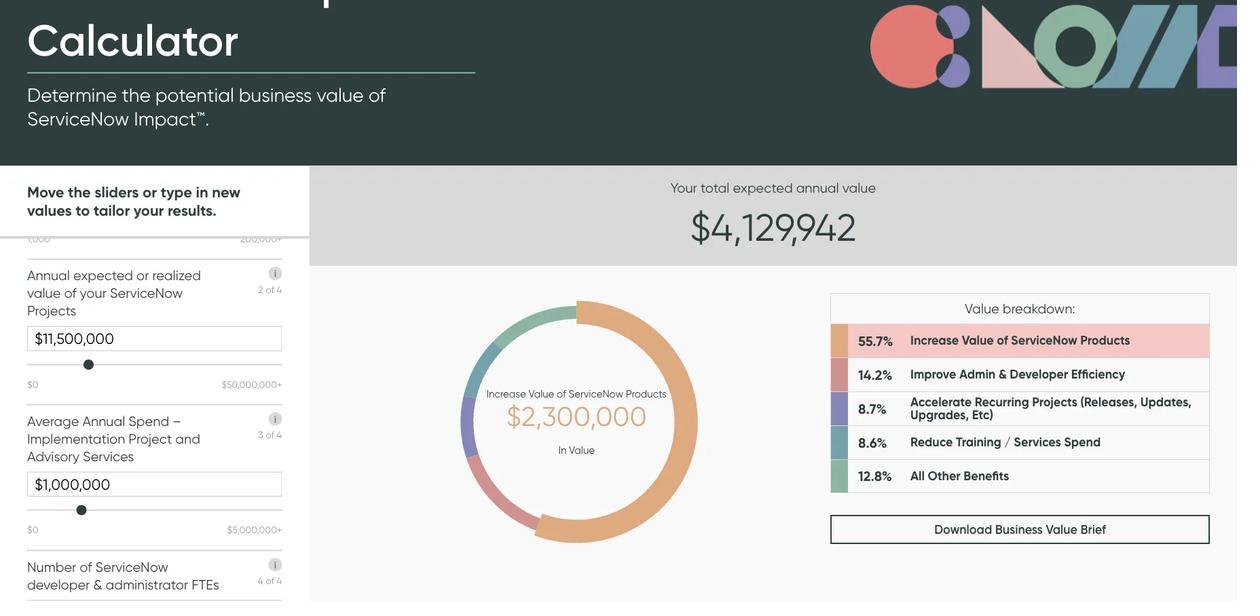 Task type: vqa. For each thing, say whether or not it's contained in the screenshot.
expected inside the Annual Expected Or Realized Value Of Your Servicenow Projects
yes



Task type: locate. For each thing, give the bounding box(es) containing it.
spend inside "average annual spend – implementation project and advisory services"
[[129, 413, 169, 429]]

0 horizontal spatial projects
[[27, 302, 76, 319]]

1,000
[[27, 233, 50, 244]]

value
[[317, 84, 364, 107], [843, 180, 876, 196], [27, 285, 61, 301]]

accelerate recurring projects (releases, updates, upgrades, etc)
[[911, 395, 1192, 423]]

2 vertical spatial value
[[27, 285, 61, 301]]

number of servicenow developer & administrator ftes
[[27, 559, 219, 593]]

i 2 of 4
[[258, 267, 282, 295]]

total
[[701, 180, 730, 196]]

0 horizontal spatial the
[[68, 183, 91, 201]]

value
[[965, 301, 1000, 317], [962, 333, 994, 349], [529, 388, 555, 400], [569, 444, 595, 457]]

(releases,
[[1081, 395, 1138, 410]]

1 vertical spatial annual
[[83, 413, 125, 429]]

expected down tailor
[[73, 267, 133, 283]]

admin
[[960, 367, 996, 383]]

value for increase value of servicenow products $2,300,000
[[529, 388, 555, 400]]

tailor
[[94, 201, 130, 220]]

expected inside "annual expected or realized value of your servicenow projects"
[[73, 267, 133, 283]]

0 vertical spatial annual
[[27, 267, 70, 283]]

of inside i 3 of 4
[[266, 429, 274, 441]]

accelerate
[[911, 395, 972, 410]]

services
[[1014, 435, 1062, 450], [83, 448, 134, 465]]

products for increase value of servicenow products $2,300,000
[[626, 388, 667, 400]]

increase for increase value of servicenow products $2,300,000
[[487, 388, 526, 400]]

the down calculator
[[122, 84, 151, 107]]

0 vertical spatial value
[[317, 84, 364, 107]]

annual up "implementation" in the bottom of the page
[[83, 413, 125, 429]]

1 horizontal spatial products
[[1081, 333, 1131, 349]]

None text field
[[27, 600, 282, 602]]

None button
[[831, 515, 1210, 545]]

i 3 of 4
[[258, 413, 282, 441]]

improve
[[911, 367, 957, 383]]

& right developer
[[93, 577, 102, 593]]

servicenow impact calculator
[[27, 0, 416, 68]]

products inside increase value of servicenow products $2,300,000
[[626, 388, 667, 400]]

i inside i 2 of 4
[[274, 267, 276, 279]]

business
[[239, 84, 312, 107]]

recurring
[[975, 395, 1030, 410]]

0 vertical spatial increase
[[911, 333, 959, 349]]

1 horizontal spatial services
[[1014, 435, 1062, 450]]

i 4 of 4
[[258, 559, 282, 587]]

$4,129,942
[[690, 204, 857, 251]]

1 i from the top
[[274, 267, 276, 279]]

sliders
[[95, 183, 139, 201]]

value down 1,000
[[27, 285, 61, 301]]

servicenow
[[27, 0, 262, 11], [27, 107, 129, 131], [110, 285, 183, 301], [1011, 333, 1078, 349], [569, 388, 624, 400], [95, 559, 168, 575]]

spend
[[129, 413, 169, 429], [1065, 435, 1101, 450]]

0 vertical spatial the
[[122, 84, 151, 107]]

0 horizontal spatial spend
[[129, 413, 169, 429]]

1 horizontal spatial annual
[[83, 413, 125, 429]]

1 horizontal spatial the
[[122, 84, 151, 107]]

upgrades,
[[911, 408, 969, 423]]

increase
[[911, 333, 959, 349], [487, 388, 526, 400]]

of inside "annual expected or realized value of your servicenow projects"
[[64, 285, 76, 301]]

the for impact™.
[[122, 84, 151, 107]]

0 vertical spatial &
[[999, 367, 1007, 383]]

2 i from the top
[[274, 413, 276, 425]]

&
[[999, 367, 1007, 383], [93, 577, 102, 593]]

2 $0 from the top
[[27, 525, 38, 536]]

move the sliders or type in new values to tailor your results.
[[27, 183, 241, 220]]

1 vertical spatial value
[[843, 180, 876, 196]]

2 horizontal spatial value
[[843, 180, 876, 196]]

value inside increase value of servicenow products $2,300,000
[[529, 388, 555, 400]]

the right move
[[68, 183, 91, 201]]

0 horizontal spatial &
[[93, 577, 102, 593]]

4 inside i 2 of 4
[[277, 283, 282, 295]]

i down 200,000+
[[274, 267, 276, 279]]

1 vertical spatial your
[[80, 285, 107, 301]]

0 horizontal spatial services
[[83, 448, 134, 465]]

3
[[258, 429, 263, 441]]

annual inside "average annual spend – implementation project and advisory services"
[[83, 413, 125, 429]]

servicenow inside servicenow impact calculator
[[27, 0, 262, 11]]

1 horizontal spatial your
[[134, 201, 164, 220]]

i for annual expected or realized value of your servicenow projects
[[274, 267, 276, 279]]

& right admin
[[999, 367, 1007, 383]]

0 vertical spatial or
[[143, 183, 157, 201]]

value inside "annual expected or realized value of your servicenow projects"
[[27, 285, 61, 301]]

1 vertical spatial the
[[68, 183, 91, 201]]

0 horizontal spatial increase
[[487, 388, 526, 400]]

0 horizontal spatial your
[[80, 285, 107, 301]]

etc)
[[973, 408, 994, 423]]

administrator
[[106, 577, 188, 593]]

1 vertical spatial increase
[[487, 388, 526, 400]]

or left the realized
[[137, 267, 149, 283]]

products
[[1081, 333, 1131, 349], [626, 388, 667, 400]]

4
[[277, 283, 282, 295], [277, 429, 282, 441], [258, 575, 263, 587], [277, 575, 282, 587]]

0 horizontal spatial expected
[[73, 267, 133, 283]]

$0 up number
[[27, 525, 38, 536]]

0 vertical spatial $0
[[27, 379, 38, 390]]

i
[[274, 267, 276, 279], [274, 413, 276, 425], [274, 559, 276, 571]]

0 horizontal spatial annual
[[27, 267, 70, 283]]

to
[[76, 201, 90, 220]]

benefits
[[964, 469, 1010, 484]]

ftes
[[192, 577, 219, 593]]

expected
[[733, 180, 793, 196], [73, 267, 133, 283]]

1 vertical spatial $0
[[27, 525, 38, 536]]

1 vertical spatial &
[[93, 577, 102, 593]]

1 $0 from the top
[[27, 379, 38, 390]]

value inside determine the potential business value of servicenow impact™.
[[317, 84, 364, 107]]

of inside the number of servicenow developer & administrator ftes
[[80, 559, 92, 575]]

i down $5,000,000+
[[274, 559, 276, 571]]

spend up project
[[129, 413, 169, 429]]

0 vertical spatial spend
[[129, 413, 169, 429]]

1 horizontal spatial expected
[[733, 180, 793, 196]]

1 horizontal spatial value
[[317, 84, 364, 107]]

None range field
[[27, 358, 282, 371], [27, 504, 282, 517], [27, 358, 282, 371], [27, 504, 282, 517]]

or left 'type' on the left top of page
[[143, 183, 157, 201]]

3 i from the top
[[274, 559, 276, 571]]

advisory
[[27, 448, 79, 465]]

4 for average annual spend – implementation project and advisory services
[[277, 429, 282, 441]]

products for increase value of servicenow products
[[1081, 333, 1131, 349]]

4 inside i 3 of 4
[[277, 429, 282, 441]]

0 vertical spatial your
[[134, 201, 164, 220]]

None text field
[[27, 326, 282, 351], [27, 472, 282, 497], [27, 326, 282, 351], [27, 472, 282, 497]]

potential
[[155, 84, 234, 107]]

1 vertical spatial projects
[[1033, 395, 1078, 410]]

expected up $4,129,942
[[733, 180, 793, 196]]

value right annual
[[843, 180, 876, 196]]

number
[[27, 559, 76, 575]]

1 horizontal spatial projects
[[1033, 395, 1078, 410]]

annual down 1,000
[[27, 267, 70, 283]]

your
[[134, 201, 164, 220], [80, 285, 107, 301]]

projects
[[27, 302, 76, 319], [1033, 395, 1078, 410]]

55.7%
[[859, 333, 894, 350]]

$50,000,000+
[[222, 379, 282, 390]]

spend down accelerate recurring projects (releases, updates, upgrades, etc)
[[1065, 435, 1101, 450]]

0 vertical spatial products
[[1081, 333, 1131, 349]]

1 vertical spatial products
[[626, 388, 667, 400]]

annual inside "annual expected or realized value of your servicenow projects"
[[27, 267, 70, 283]]

0 horizontal spatial products
[[626, 388, 667, 400]]

0 horizontal spatial value
[[27, 285, 61, 301]]

& inside the number of servicenow developer & administrator ftes
[[93, 577, 102, 593]]

increase inside increase value of servicenow products $2,300,000
[[487, 388, 526, 400]]

value right business
[[317, 84, 364, 107]]

realized
[[152, 267, 201, 283]]

services right "/"
[[1014, 435, 1062, 450]]

0 vertical spatial i
[[274, 267, 276, 279]]

value for in value
[[569, 444, 595, 457]]

the inside move the sliders or type in new values to tailor your results.
[[68, 183, 91, 201]]

of
[[369, 84, 386, 107], [266, 283, 274, 295], [64, 285, 76, 301], [997, 333, 1008, 349], [557, 388, 566, 400], [266, 429, 274, 441], [80, 559, 92, 575], [266, 575, 274, 587]]

your
[[671, 180, 698, 196]]

1 vertical spatial spend
[[1065, 435, 1101, 450]]

1 vertical spatial expected
[[73, 267, 133, 283]]

$0 up average
[[27, 379, 38, 390]]

implementation
[[27, 431, 125, 447]]

i inside i 4 of 4
[[274, 559, 276, 571]]

$0
[[27, 379, 38, 390], [27, 525, 38, 536]]

of inside i 2 of 4
[[266, 283, 274, 295]]

services down "implementation" in the bottom of the page
[[83, 448, 134, 465]]

1 vertical spatial or
[[137, 267, 149, 283]]

0 vertical spatial projects
[[27, 302, 76, 319]]

all other benefits
[[911, 469, 1010, 484]]

or
[[143, 183, 157, 201], [137, 267, 149, 283]]

4 for number of servicenow developer & administrator ftes
[[277, 575, 282, 587]]

$0 for annual expected or realized value of your servicenow projects
[[27, 379, 38, 390]]

i down $50,000,000+
[[274, 413, 276, 425]]

annual
[[27, 267, 70, 283], [83, 413, 125, 429]]

2 vertical spatial i
[[274, 559, 276, 571]]

impact™.
[[134, 107, 209, 131]]

determine
[[27, 84, 117, 107]]

$5,000,000+
[[227, 525, 282, 536]]

the inside determine the potential business value of servicenow impact™.
[[122, 84, 151, 107]]

1 vertical spatial i
[[274, 413, 276, 425]]

determine the potential business value of servicenow impact™.
[[27, 84, 386, 131]]

the
[[122, 84, 151, 107], [68, 183, 91, 201]]

1 horizontal spatial increase
[[911, 333, 959, 349]]

impact
[[273, 0, 416, 11]]

i inside i 3 of 4
[[274, 413, 276, 425]]



Task type: describe. For each thing, give the bounding box(es) containing it.
or inside move the sliders or type in new values to tailor your results.
[[143, 183, 157, 201]]

move
[[27, 183, 64, 201]]

efficiency
[[1072, 367, 1126, 383]]

values
[[27, 201, 72, 220]]

1 horizontal spatial &
[[999, 367, 1007, 383]]

increase value of servicenow products $2,300,000
[[487, 388, 667, 434]]

8.7%
[[859, 401, 887, 418]]

your inside "annual expected or realized value of your servicenow projects"
[[80, 285, 107, 301]]

the for values
[[68, 183, 91, 201]]

average
[[27, 413, 79, 429]]

project
[[129, 431, 172, 447]]

other
[[928, 469, 961, 484]]

14.2%
[[859, 367, 893, 384]]

projects inside accelerate recurring projects (releases, updates, upgrades, etc)
[[1033, 395, 1078, 410]]

annual
[[797, 180, 839, 196]]

calculator
[[27, 14, 238, 68]]

services inside "average annual spend – implementation project and advisory services"
[[83, 448, 134, 465]]

1 horizontal spatial spend
[[1065, 435, 1101, 450]]

of inside i 4 of 4
[[266, 575, 274, 587]]

increase for increase value of servicenow products
[[911, 333, 959, 349]]

and
[[175, 431, 200, 447]]

your total expected annual value
[[671, 180, 876, 196]]

i for number of servicenow developer & administrator ftes
[[274, 559, 276, 571]]

0 vertical spatial expected
[[733, 180, 793, 196]]

200,000+
[[241, 233, 282, 244]]

all
[[911, 469, 925, 484]]

developer
[[27, 577, 90, 593]]

average annual spend – implementation project and advisory services
[[27, 413, 200, 465]]

improve admin & developer efficiency
[[911, 367, 1126, 383]]

value for determine the potential business value of servicenow impact™.
[[317, 84, 364, 107]]

new
[[212, 183, 241, 201]]

training
[[956, 435, 1002, 450]]

in
[[196, 183, 208, 201]]

of inside increase value of servicenow products $2,300,000
[[557, 388, 566, 400]]

–
[[173, 413, 182, 429]]

results.
[[168, 201, 217, 220]]

type
[[161, 183, 192, 201]]

or inside "annual expected or realized value of your servicenow projects"
[[137, 267, 149, 283]]

12.8%
[[859, 468, 893, 485]]

servicenow inside increase value of servicenow products $2,300,000
[[569, 388, 624, 400]]

developer
[[1010, 367, 1069, 383]]

breakdown:
[[1003, 301, 1076, 317]]

your inside move the sliders or type in new values to tailor your results.
[[134, 201, 164, 220]]

reduce
[[911, 435, 953, 450]]

$2,300,000
[[507, 400, 647, 434]]

4 for annual expected or realized value of your servicenow projects
[[277, 283, 282, 295]]

projects inside "annual expected or realized value of your servicenow projects"
[[27, 302, 76, 319]]

in value
[[559, 444, 595, 457]]

increase value of servicenow products
[[911, 333, 1131, 349]]

$0 for average annual spend – implementation project and advisory services
[[27, 525, 38, 536]]

2
[[258, 283, 263, 295]]

updates,
[[1141, 395, 1192, 410]]

value for your total expected annual value
[[843, 180, 876, 196]]

servicenow inside "annual expected or realized value of your servicenow projects"
[[110, 285, 183, 301]]

annual expected or realized value of your servicenow projects
[[27, 267, 201, 319]]

value for annual expected or realized value of your servicenow projects
[[27, 285, 61, 301]]

in
[[559, 444, 567, 457]]

i for average annual spend – implementation project and advisory services
[[274, 413, 276, 425]]

of inside determine the potential business value of servicenow impact™.
[[369, 84, 386, 107]]

reduce training / services spend
[[911, 435, 1101, 450]]

8.6%
[[859, 435, 888, 452]]

/
[[1005, 435, 1011, 450]]

servicenow inside determine the potential business value of servicenow impact™.
[[27, 107, 129, 131]]

value for increase value of servicenow products
[[962, 333, 994, 349]]

servicenow inside the number of servicenow developer & administrator ftes
[[95, 559, 168, 575]]

value breakdown:
[[965, 301, 1076, 317]]



